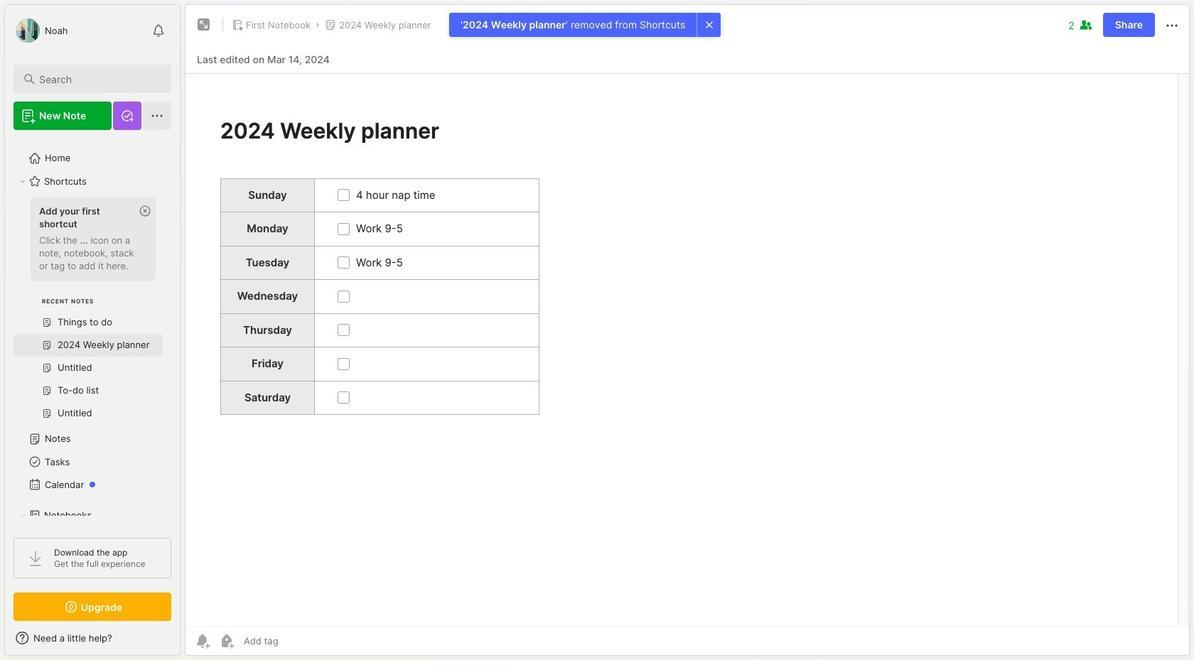 Task type: describe. For each thing, give the bounding box(es) containing it.
add a reminder image
[[194, 633, 211, 650]]

Note Editor text field
[[186, 73, 1190, 627]]

note window element
[[185, 4, 1190, 660]]

Account field
[[14, 16, 68, 45]]

expand note image
[[196, 16, 213, 33]]

WHAT'S NEW field
[[5, 627, 180, 650]]

none search field inside main element
[[39, 70, 159, 87]]

expand notebooks image
[[18, 512, 27, 521]]



Task type: vqa. For each thing, say whether or not it's contained in the screenshot.
Only you
no



Task type: locate. For each thing, give the bounding box(es) containing it.
group inside tree
[[14, 193, 163, 434]]

None search field
[[39, 70, 159, 87]]

tree inside main element
[[5, 139, 180, 650]]

Search text field
[[39, 73, 159, 86]]

main element
[[0, 0, 185, 661]]

group
[[14, 193, 163, 434]]

add tag image
[[218, 633, 235, 650]]

click to collapse image
[[180, 634, 190, 651]]

Add tag field
[[243, 635, 350, 648]]

more actions image
[[1164, 17, 1181, 34]]

tree
[[5, 139, 180, 650]]

More actions field
[[1164, 16, 1181, 34]]



